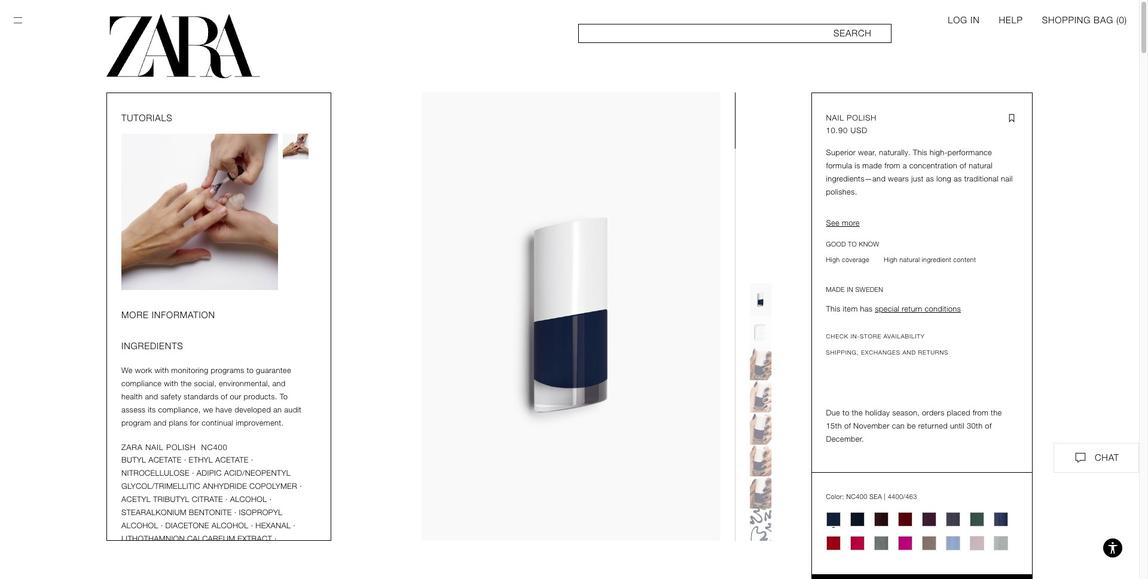 Task type: locate. For each thing, give the bounding box(es) containing it.
· right copolymer at left
[[300, 483, 302, 491]]

1 horizontal spatial for
[[882, 227, 892, 236]]

image 5 of nail polish from zara image
[[750, 445, 771, 477]]

health
[[121, 393, 143, 402]]

sea
[[869, 494, 882, 502]]

· up tocopherol
[[149, 561, 151, 570]]

sulfate
[[174, 561, 207, 570]]

wears
[[888, 175, 909, 184]]

programs
[[211, 367, 244, 375]]

0 horizontal spatial nail
[[145, 444, 164, 453]]

10.90 usd
[[826, 126, 868, 135]]

earth
[[121, 561, 147, 570]]

0 vertical spatial this
[[913, 148, 927, 157]]

more information
[[121, 310, 215, 321]]

image 3 of nail polish from zara image
[[750, 381, 771, 413]]

1 vertical spatial a
[[1003, 214, 1008, 223]]

add item to wishlist image
[[1006, 112, 1018, 124]]

1 vertical spatial in
[[847, 286, 853, 294]]

a up 'wears'
[[903, 161, 907, 170]]

to right due
[[842, 409, 849, 418]]

1 vertical spatial natural
[[903, 214, 927, 223]]

item
[[843, 305, 858, 314]]

as right long at right top
[[954, 175, 962, 184]]

butyl
[[121, 456, 146, 465], [222, 561, 247, 570]]

from inside due to the holiday season, orders placed from the 15th of november can be returned until 30th of december.
[[973, 409, 988, 418]]

natural inside superior wear, naturally. this high-performance formula is made from a concentration of natural ingredients—and wears just as long as traditional nail polishes.
[[969, 161, 993, 170]]

1 vertical spatial for
[[190, 419, 199, 428]]

availability
[[883, 334, 925, 340]]

and down 39
[[826, 254, 839, 262]]

environmental,
[[219, 380, 270, 389]]

tocopherol
[[121, 575, 175, 580]]

citrate
[[192, 496, 223, 505]]

·
[[184, 456, 186, 465], [251, 456, 253, 465], [192, 469, 194, 478], [300, 483, 302, 491], [225, 496, 228, 505], [269, 496, 272, 505], [234, 509, 237, 518], [161, 522, 163, 531], [251, 522, 253, 531], [293, 522, 295, 531], [274, 535, 277, 544], [196, 548, 198, 557], [242, 548, 245, 557], [149, 561, 151, 570], [209, 561, 211, 570], [289, 561, 291, 570], [177, 575, 179, 580], [216, 575, 219, 580], [256, 575, 258, 580]]

nail up 10.90
[[826, 114, 844, 123]]

1 horizontal spatial nail
[[826, 114, 844, 123]]

to inside due to the holiday season, orders placed from the 15th of november can be returned until 30th of december.
[[842, 409, 849, 418]]

0 status
[[1119, 15, 1124, 26]]

· down sulfate at the left of page
[[177, 575, 179, 580]]

ultra-
[[837, 240, 856, 249]]

a up in
[[1003, 214, 1008, 223]]

image 7 of nail polish from zara image
[[750, 510, 771, 542]]

1 horizontal spatial ci
[[221, 575, 229, 580]]

the down monitoring
[[181, 380, 192, 389]]

the right placed
[[991, 409, 1002, 418]]

0 horizontal spatial in
[[847, 286, 853, 294]]

the
[[181, 380, 192, 389], [852, 409, 863, 418], [991, 409, 1002, 418]]

information
[[152, 310, 215, 321]]

adipic
[[197, 469, 222, 478]]

hexanal
[[255, 522, 291, 531]]

1 vertical spatial nail
[[145, 444, 164, 453]]

with up safety
[[164, 380, 178, 389]]

available
[[970, 227, 1001, 236]]

0 horizontal spatial a
[[903, 161, 907, 170]]

nc400 right :
[[846, 494, 867, 502]]

check
[[826, 334, 848, 340]]

· down "anhydride"
[[225, 496, 228, 505]]

accessibility image
[[1101, 537, 1125, 561]]

· down the stearalkonium on the bottom left of the page
[[161, 522, 163, 531]]

0 horizontal spatial from
[[884, 161, 900, 170]]

0 vertical spatial in
[[970, 15, 980, 26]]

natural
[[969, 161, 993, 170], [903, 214, 927, 223], [899, 257, 920, 264]]

formula
[[826, 161, 852, 170]]

of left our
[[221, 393, 228, 402]]

nail inside zara nail polish  nc400 butyl acetate · ethyl acetate · nitrocellulose · adipic acid/neopentyl glycol/trimellitic anhydride copolymer · acetyl tributyl citrate · alcohol · stearalkonium bentonite · isopropyl alcohol · diacetone alcohol · hexanal · lithothamnion calcareum extract · phosphoric acid · mannitol · diatomaceous earth · zinc sulfate · n-butyl alcohol · tocopherol · ci 77510 · ci 77891 · c
[[145, 444, 164, 453]]

this left item
[[826, 305, 840, 314]]

guarantee
[[256, 367, 291, 375]]

0 vertical spatial from
[[884, 161, 900, 170]]

for
[[882, 227, 892, 236], [190, 419, 199, 428]]

1 vertical spatial polish
[[166, 444, 196, 453]]

safety
[[160, 393, 181, 402]]

high down 39
[[826, 257, 840, 264]]

1 vertical spatial from
[[973, 409, 988, 418]]

butyl up 77891
[[222, 561, 247, 570]]

0 horizontal spatial this
[[826, 305, 840, 314]]

1 horizontal spatial high
[[884, 257, 897, 264]]

image 1 of nail polish from zara image
[[750, 316, 771, 349]]

· left n-
[[209, 561, 211, 570]]

ci
[[182, 575, 189, 580], [221, 575, 229, 580]]

2 high from the left
[[884, 257, 897, 264]]

polish up ethyl on the left bottom of page
[[166, 444, 196, 453]]

· down n-
[[216, 575, 219, 580]]

0 horizontal spatial polish
[[166, 444, 196, 453]]

nc400
[[201, 444, 228, 453], [846, 494, 867, 502]]

in inside 'link'
[[970, 15, 980, 26]]

1 vertical spatial to
[[842, 409, 849, 418]]

isopropyl
[[239, 509, 283, 518]]

shopping bag ( 0 )
[[1042, 15, 1127, 26]]

0
[[1119, 15, 1124, 26]]

acid/neopentyl
[[224, 469, 291, 478]]

of down performance
[[960, 161, 966, 170]]

ci down n-
[[221, 575, 229, 580]]

0 horizontal spatial as
[[926, 175, 934, 184]]

and up to
[[272, 380, 286, 389]]

as right just
[[926, 175, 934, 184]]

1 horizontal spatial in
[[970, 15, 980, 26]]

· down "diatomaceous"
[[289, 561, 291, 570]]

work
[[135, 367, 152, 375]]

high for high natural ingredient content
[[884, 257, 897, 264]]

in right made
[[847, 286, 853, 294]]

0 horizontal spatial ci
[[182, 575, 189, 580]]

and down availability
[[903, 350, 916, 356]]

and
[[826, 254, 839, 262], [903, 350, 916, 356], [272, 380, 286, 389], [145, 393, 158, 402], [153, 419, 167, 428]]

returned
[[918, 422, 948, 431]]

log in
[[948, 15, 980, 26]]

products.
[[244, 393, 277, 402]]

tributyl
[[153, 496, 189, 505]]

log in link
[[948, 14, 980, 26]]

compliance,
[[158, 406, 201, 415]]

high down on-
[[884, 257, 897, 264]]

· up the acid/neopentyl
[[251, 456, 253, 465]]

performance
[[948, 148, 992, 157]]

for down mostly
[[882, 227, 892, 236]]

1 horizontal spatial this
[[913, 148, 927, 157]]

natural inside "created using mostly natural ingredients. includes a precision brush for foolproof application. available in 39 ultra-wearable, on-trend shades—in matte, pearl, and glitter finishes."
[[903, 214, 927, 223]]

shades—in
[[925, 240, 964, 249]]

see more
[[826, 219, 860, 228]]

1 high from the left
[[826, 257, 840, 264]]

0 horizontal spatial for
[[190, 419, 199, 428]]

1 horizontal spatial acetate
[[215, 456, 249, 465]]

zinc
[[154, 561, 172, 570]]

natural down trend
[[899, 257, 920, 264]]

natural up "foolproof"
[[903, 214, 927, 223]]

natural up the traditional
[[969, 161, 993, 170]]

0 horizontal spatial butyl
[[121, 456, 146, 465]]

0 horizontal spatial acetate
[[148, 456, 182, 465]]

1 horizontal spatial as
[[954, 175, 962, 184]]

butyl down 'zara' at the left bottom of the page
[[121, 456, 146, 465]]

nitrocellulose
[[121, 469, 190, 478]]

of inside superior wear, naturally. this high-performance formula is made from a concentration of natural ingredients—and wears just as long as traditional nail polishes.
[[960, 161, 966, 170]]

shipping,
[[826, 350, 859, 356]]

0 horizontal spatial nc400
[[201, 444, 228, 453]]

· left ethyl on the left bottom of page
[[184, 456, 186, 465]]

0 vertical spatial natural
[[969, 161, 993, 170]]

0 horizontal spatial the
[[181, 380, 192, 389]]

the up 'november'
[[852, 409, 863, 418]]

1 horizontal spatial a
[[1003, 214, 1008, 223]]

superior wear, naturally. this high-performance formula is made from a concentration of natural ingredients—and wears just as long as traditional nail polishes.
[[826, 148, 1013, 197]]

diacetone
[[165, 522, 209, 531]]

nc400 inside zara nail polish  nc400 butyl acetate · ethyl acetate · nitrocellulose · adipic acid/neopentyl glycol/trimellitic anhydride copolymer · acetyl tributyl citrate · alcohol · stearalkonium bentonite · isopropyl alcohol · diacetone alcohol · hexanal · lithothamnion calcareum extract · phosphoric acid · mannitol · diatomaceous earth · zinc sulfate · n-butyl alcohol · tocopherol · ci 77510 · ci 77891 · c
[[201, 444, 228, 453]]

acetate up nitrocellulose
[[148, 456, 182, 465]]

· down 'extract' at the bottom of the page
[[242, 548, 245, 557]]

to up environmental,
[[247, 367, 254, 375]]

nail right 'zara' at the left bottom of the page
[[145, 444, 164, 453]]

acetyl
[[121, 496, 151, 505]]

have
[[216, 406, 232, 415]]

high
[[826, 257, 840, 264], [884, 257, 897, 264]]

1 vertical spatial nc400
[[846, 494, 867, 502]]

1 horizontal spatial to
[[842, 409, 849, 418]]

|
[[884, 494, 886, 502]]

· right hexanal
[[293, 522, 295, 531]]

glitter
[[842, 254, 861, 262]]

· up "diatomaceous"
[[274, 535, 277, 544]]

mannitol
[[200, 548, 240, 557]]

2 acetate from the left
[[215, 456, 249, 465]]

1 horizontal spatial from
[[973, 409, 988, 418]]

with
[[154, 367, 169, 375], [164, 380, 178, 389]]

polish up the 'usd'
[[847, 114, 877, 123]]

in
[[1003, 227, 1009, 236]]

just
[[911, 175, 924, 184]]

shipping, exchanges and returns button
[[826, 349, 1018, 358]]

tutorials
[[121, 113, 173, 124]]

a inside superior wear, naturally. this high-performance formula is made from a concentration of natural ingredients—and wears just as long as traditional nail polishes.
[[903, 161, 907, 170]]

polishes.
[[826, 188, 857, 197]]

0 horizontal spatial to
[[247, 367, 254, 375]]

· right 77891
[[256, 575, 258, 580]]

alcohol
[[230, 496, 267, 505], [121, 522, 158, 531], [212, 522, 248, 531], [249, 561, 286, 570]]

from inside superior wear, naturally. this high-performance formula is made from a concentration of natural ingredients—and wears just as long as traditional nail polishes.
[[884, 161, 900, 170]]

made
[[826, 286, 845, 294]]

1 vertical spatial this
[[826, 305, 840, 314]]

naturally.
[[879, 148, 911, 157]]

0 vertical spatial to
[[247, 367, 254, 375]]

0 vertical spatial polish
[[847, 114, 877, 123]]

0 vertical spatial nc400
[[201, 444, 228, 453]]

long
[[936, 175, 951, 184]]

polish inside zara nail polish  nc400 butyl acetate · ethyl acetate · nitrocellulose · adipic acid/neopentyl glycol/trimellitic anhydride copolymer · acetyl tributyl citrate · alcohol · stearalkonium bentonite · isopropyl alcohol · diacetone alcohol · hexanal · lithothamnion calcareum extract · phosphoric acid · mannitol · diatomaceous earth · zinc sulfate · n-butyl alcohol · tocopherol · ci 77510 · ci 77891 · c
[[166, 444, 196, 453]]

assess
[[121, 406, 145, 415]]

its
[[148, 406, 156, 415]]

image 6 of nail polish from zara image
[[750, 477, 771, 510]]

placed
[[947, 409, 970, 418]]

1 vertical spatial with
[[164, 380, 178, 389]]

coverage
[[842, 257, 869, 264]]

0 vertical spatial a
[[903, 161, 907, 170]]

a
[[903, 161, 907, 170], [1003, 214, 1008, 223]]

ci down sulfate at the left of page
[[182, 575, 189, 580]]

n-
[[214, 561, 222, 570]]

nc400 up ethyl on the left bottom of page
[[201, 444, 228, 453]]

a inside "created using mostly natural ingredients. includes a precision brush for foolproof application. available in 39 ultra-wearable, on-trend shades—in matte, pearl, and glitter finishes."
[[1003, 214, 1008, 223]]

lithothamnion
[[121, 535, 185, 544]]

in right log on the right top of page
[[970, 15, 980, 26]]

for right plans
[[190, 419, 199, 428]]

1 vertical spatial butyl
[[222, 561, 247, 570]]

the inside we work with monitoring programs to guarantee compliance with the social, environmental, and health and safety standards of our products. to assess its compliance, we have developed an audit program and plans for continual improvement.
[[181, 380, 192, 389]]

to
[[848, 241, 857, 249]]

acetate up adipic
[[215, 456, 249, 465]]

of up december.
[[844, 422, 851, 431]]

made in sweden
[[826, 286, 883, 294]]

high-
[[930, 148, 948, 157]]

image 0 of nail polish from zara image
[[421, 93, 721, 542], [750, 284, 771, 317]]

1 horizontal spatial polish
[[847, 114, 877, 123]]

polish
[[847, 114, 877, 123], [166, 444, 196, 453]]

with right the work at the left of the page
[[154, 367, 169, 375]]

4400/463
[[888, 494, 917, 502]]

from down naturally.
[[884, 161, 900, 170]]

due
[[826, 409, 840, 418]]

ingredients.
[[929, 214, 970, 223]]

from up 30th on the right of the page
[[973, 409, 988, 418]]

0 vertical spatial for
[[882, 227, 892, 236]]

this left high-
[[913, 148, 927, 157]]

0 horizontal spatial high
[[826, 257, 840, 264]]

wear,
[[858, 148, 877, 157]]

for inside we work with monitoring programs to guarantee compliance with the social, environmental, and health and safety standards of our products. to assess its compliance, we have developed an audit program and plans for continual improvement.
[[190, 419, 199, 428]]



Task type: describe. For each thing, give the bounding box(es) containing it.
help link
[[999, 14, 1023, 26]]

glycol/trimellitic
[[121, 483, 200, 491]]

alcohol down "diatomaceous"
[[249, 561, 286, 570]]

for inside "created using mostly natural ingredients. includes a precision brush for foolproof application. available in 39 ultra-wearable, on-trend shades—in matte, pearl, and glitter finishes."
[[882, 227, 892, 236]]

bentonite
[[189, 509, 232, 518]]

created using mostly natural ingredients. includes a precision brush for foolproof application. available in 39 ultra-wearable, on-trend shades—in matte, pearl, and glitter finishes.
[[826, 214, 1010, 262]]

anhydride
[[203, 483, 247, 491]]

open menu image
[[12, 14, 24, 26]]

30th
[[967, 422, 983, 431]]

color
[[826, 494, 842, 502]]

to inside we work with monitoring programs to guarantee compliance with the social, environmental, and health and safety standards of our products. to assess its compliance, we have developed an audit program and plans for continual improvement.
[[247, 367, 254, 375]]

trend
[[904, 240, 922, 249]]

and down its
[[153, 419, 167, 428]]

program
[[121, 419, 151, 428]]

orders
[[922, 409, 944, 418]]

tray icon image
[[1073, 451, 1088, 466]]

shopping
[[1042, 15, 1091, 26]]

bag
[[1094, 15, 1113, 26]]

social,
[[194, 380, 217, 389]]

alcohol up calcareum
[[212, 522, 248, 531]]

see more button
[[826, 217, 860, 230]]

check in-store availability button
[[826, 332, 1018, 342]]

2 vertical spatial natural
[[899, 257, 920, 264]]

more
[[121, 310, 149, 321]]

image 2 of nail polish from zara image
[[750, 349, 771, 381]]

77891
[[231, 575, 253, 580]]

foolproof
[[894, 227, 925, 236]]

0 vertical spatial with
[[154, 367, 169, 375]]

1 as from the left
[[926, 175, 934, 184]]

stearalkonium
[[121, 509, 186, 518]]

compliance
[[121, 380, 162, 389]]

in for log
[[970, 15, 980, 26]]

39
[[826, 240, 835, 249]]

2 ci from the left
[[221, 575, 229, 580]]

we
[[203, 406, 213, 415]]

1 horizontal spatial image 0 of nail polish from zara image
[[750, 284, 771, 317]]

· right acid
[[196, 548, 198, 557]]

made
[[862, 161, 882, 170]]

we
[[121, 367, 133, 375]]

chat button
[[1053, 444, 1139, 474]]

ingredient
[[922, 257, 951, 264]]

Product search search field
[[578, 24, 891, 43]]

is
[[855, 161, 860, 170]]

return
[[902, 305, 922, 314]]

nail polish
[[826, 114, 877, 123]]

· up 'extract' at the bottom of the page
[[251, 522, 253, 531]]

and inside button
[[903, 350, 916, 356]]

december.
[[826, 435, 864, 444]]

alcohol up isopropyl
[[230, 496, 267, 505]]

color : nc400 sea | 4400/463
[[826, 494, 917, 502]]

· right bentonite
[[234, 509, 237, 518]]

in-
[[851, 334, 860, 340]]

know
[[859, 241, 879, 249]]

be
[[907, 422, 916, 431]]

1 horizontal spatial butyl
[[222, 561, 247, 570]]

concentration
[[909, 161, 957, 170]]

10.90
[[826, 126, 848, 135]]

and inside "created using mostly natural ingredients. includes a precision brush for foolproof application. available in 39 ultra-wearable, on-trend shades—in matte, pearl, and glitter finishes."
[[826, 254, 839, 262]]

high for high coverage
[[826, 257, 840, 264]]

high natural ingredient content
[[884, 257, 976, 264]]

help
[[999, 15, 1023, 26]]

special
[[875, 305, 899, 314]]

holiday
[[865, 409, 890, 418]]

exchanges
[[861, 350, 900, 356]]

zara logo united states. go to homepage image
[[106, 14, 260, 78]]

in for made
[[847, 286, 853, 294]]

1 acetate from the left
[[148, 456, 182, 465]]

zara
[[121, 444, 143, 453]]

1 ci from the left
[[182, 575, 189, 580]]

calcareum
[[187, 535, 235, 544]]

an
[[273, 406, 282, 415]]

alcohol up the lithothamnion
[[121, 522, 158, 531]]

0 vertical spatial nail
[[826, 114, 844, 123]]

search link
[[578, 24, 891, 43]]

of inside we work with monitoring programs to guarantee compliance with the social, environmental, and health and safety standards of our products. to assess its compliance, we have developed an audit program and plans for continual improvement.
[[221, 393, 228, 402]]

finishes.
[[863, 254, 892, 262]]

content
[[953, 257, 976, 264]]

to
[[280, 393, 288, 402]]

diatomaceous
[[247, 548, 308, 557]]

)
[[1124, 15, 1127, 26]]

of right 30th on the right of the page
[[985, 422, 992, 431]]

we work with monitoring programs to guarantee compliance with the social, environmental, and health and safety standards of our products. to assess its compliance, we have developed an audit program and plans for continual improvement.
[[121, 367, 304, 428]]

more
[[842, 219, 860, 228]]

plans
[[169, 419, 188, 428]]

2 as from the left
[[954, 175, 962, 184]]

continual
[[202, 419, 233, 428]]

:
[[842, 494, 844, 502]]

extract
[[238, 535, 272, 544]]

using
[[856, 214, 875, 223]]

· down copolymer at left
[[269, 496, 272, 505]]

this item has special return conditions
[[826, 305, 961, 314]]

standards
[[184, 393, 219, 402]]

until
[[950, 422, 964, 431]]

0 horizontal spatial image 0 of nail polish from zara image
[[421, 93, 721, 542]]

see
[[826, 219, 840, 228]]

store
[[860, 334, 881, 340]]

this inside superior wear, naturally. this high-performance formula is made from a concentration of natural ingredients—and wears just as long as traditional nail polishes.
[[913, 148, 927, 157]]

1 horizontal spatial the
[[852, 409, 863, 418]]

brush
[[860, 227, 880, 236]]

high coverage
[[826, 257, 869, 264]]

log
[[948, 15, 967, 26]]

image 4 of nail polish from zara image
[[750, 413, 771, 445]]

and up its
[[145, 393, 158, 402]]

15th
[[826, 422, 842, 431]]

2 horizontal spatial the
[[991, 409, 1002, 418]]

77510
[[191, 575, 214, 580]]

improvement.
[[236, 419, 284, 428]]

search
[[833, 28, 872, 39]]

0 vertical spatial butyl
[[121, 456, 146, 465]]

1 horizontal spatial nc400
[[846, 494, 867, 502]]

(
[[1116, 15, 1119, 26]]

· down ethyl on the left bottom of page
[[192, 469, 194, 478]]

copolymer
[[249, 483, 297, 491]]

conditions
[[925, 305, 961, 314]]

nail
[[1001, 175, 1013, 184]]

traditional
[[964, 175, 999, 184]]



Task type: vqa. For each thing, say whether or not it's contained in the screenshot.
View corresponding to View all
no



